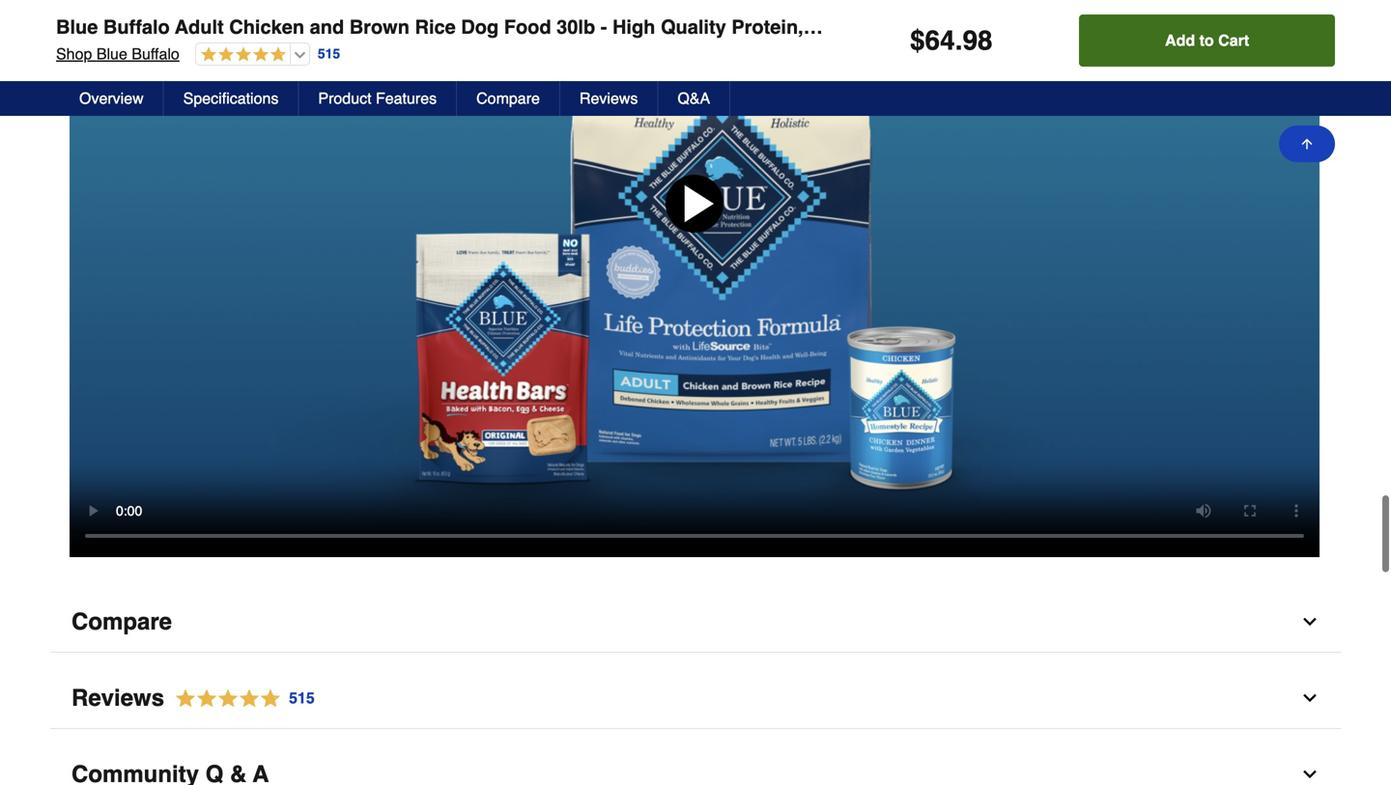 Task type: locate. For each thing, give the bounding box(es) containing it.
0 horizontal spatial 515
[[289, 687, 315, 705]]

0 horizontal spatial &
[[1082, 16, 1096, 38]]

chevron down image
[[1301, 687, 1320, 706], [1301, 763, 1320, 783]]

30lb
[[557, 16, 595, 38]]

& right 'skin'
[[1379, 16, 1391, 38]]

1 horizontal spatial reviews
[[580, 89, 638, 107]]

chicken
[[229, 16, 304, 38]]

specifications button
[[164, 81, 299, 116]]

buffalo down "adult"
[[132, 45, 180, 63]]

0 vertical spatial compare
[[476, 89, 540, 107]]

0 vertical spatial chevron down image
[[1301, 687, 1320, 706]]

&
[[1082, 16, 1096, 38], [1379, 16, 1391, 38]]

blue right shop
[[96, 45, 127, 63]]

1 vertical spatial compare button
[[50, 590, 1341, 651]]

compare button
[[457, 81, 560, 116], [50, 590, 1341, 651]]

0 vertical spatial blue
[[56, 16, 98, 38]]

buffalo up shop blue buffalo
[[103, 16, 170, 38]]

0 horizontal spatial reviews
[[72, 683, 164, 710]]

buffalo
[[103, 16, 170, 38], [132, 45, 180, 63]]

wholesome
[[809, 16, 918, 38]]

1 horizontal spatial compare
[[476, 89, 540, 107]]

0 vertical spatial reviews
[[580, 89, 638, 107]]

0 vertical spatial 515
[[318, 46, 340, 62]]

q&a button
[[658, 81, 731, 116]]

healthy
[[1257, 16, 1327, 38]]

blue up shop
[[56, 16, 98, 38]]

cart
[[1219, 31, 1250, 49]]

grains,
[[923, 16, 989, 38]]

chevron down image
[[1301, 611, 1320, 630]]

blue
[[56, 16, 98, 38], [96, 45, 127, 63]]

1 vertical spatial 515
[[289, 687, 315, 705]]

4.7 stars image containing 515
[[164, 684, 316, 710]]

1 vertical spatial 4.7 stars image
[[164, 684, 316, 710]]

and
[[310, 16, 344, 38]]

4.7 stars image
[[196, 46, 286, 64], [164, 684, 316, 710]]

1 vertical spatial compare
[[72, 607, 172, 633]]

shop
[[56, 45, 92, 63]]

1 horizontal spatial &
[[1379, 16, 1391, 38]]

515
[[318, 46, 340, 62], [289, 687, 315, 705]]

.
[[955, 25, 963, 56]]

3
[[1066, 16, 1076, 38]]

& left '6'
[[1082, 16, 1096, 38]]

1 vertical spatial reviews
[[72, 683, 164, 710]]

product features
[[318, 89, 437, 107]]

reviews
[[580, 89, 638, 107], [72, 683, 164, 710]]

fatty
[[1117, 16, 1163, 38]]

reviews button
[[560, 81, 658, 116]]

shop blue buffalo
[[56, 45, 180, 63]]

compare
[[476, 89, 540, 107], [72, 607, 172, 633]]

98
[[963, 25, 993, 56]]

acids
[[1168, 16, 1221, 38]]

1 vertical spatial chevron down image
[[1301, 763, 1320, 783]]



Task type: vqa. For each thing, say whether or not it's contained in the screenshot.
the topmost chevron down image
yes



Task type: describe. For each thing, give the bounding box(es) containing it.
0 vertical spatial buffalo
[[103, 16, 170, 38]]

quality
[[661, 16, 726, 38]]

0 vertical spatial compare button
[[457, 81, 560, 116]]

q&a
[[678, 89, 710, 107]]

high
[[613, 16, 656, 38]]

to
[[1200, 31, 1214, 49]]

food
[[504, 16, 551, 38]]

2 & from the left
[[1379, 16, 1391, 38]]

brown
[[350, 16, 410, 38]]

dog
[[461, 16, 499, 38]]

1 vertical spatial blue
[[96, 45, 127, 63]]

add
[[1165, 31, 1195, 49]]

skin
[[1332, 16, 1373, 38]]

overview
[[79, 89, 144, 107]]

omega
[[995, 16, 1060, 38]]

1 & from the left
[[1082, 16, 1096, 38]]

1 horizontal spatial 515
[[318, 46, 340, 62]]

for
[[1226, 16, 1252, 38]]

rice
[[415, 16, 456, 38]]

-
[[601, 16, 607, 38]]

specifications
[[183, 89, 279, 107]]

add to cart button
[[1080, 14, 1335, 67]]

product features button
[[299, 81, 457, 116]]

0 horizontal spatial compare
[[72, 607, 172, 633]]

add to cart
[[1165, 31, 1250, 49]]

overview button
[[60, 81, 164, 116]]

$
[[910, 25, 925, 56]]

2 chevron down image from the top
[[1301, 763, 1320, 783]]

features
[[376, 89, 437, 107]]

arrow up image
[[1300, 136, 1315, 152]]

reviews inside reviews button
[[580, 89, 638, 107]]

0 vertical spatial 4.7 stars image
[[196, 46, 286, 64]]

1 chevron down image from the top
[[1301, 687, 1320, 706]]

adult
[[175, 16, 224, 38]]

1 vertical spatial buffalo
[[132, 45, 180, 63]]

protein,
[[732, 16, 804, 38]]

$ 64 . 98
[[910, 25, 993, 56]]

product
[[318, 89, 372, 107]]

64
[[925, 25, 955, 56]]

blue buffalo  adult chicken and brown rice dog food 30lb - high quality protein, wholesome grains, omega 3 & 6 fatty acids for healthy skin &
[[56, 16, 1391, 38]]

6
[[1101, 16, 1112, 38]]



